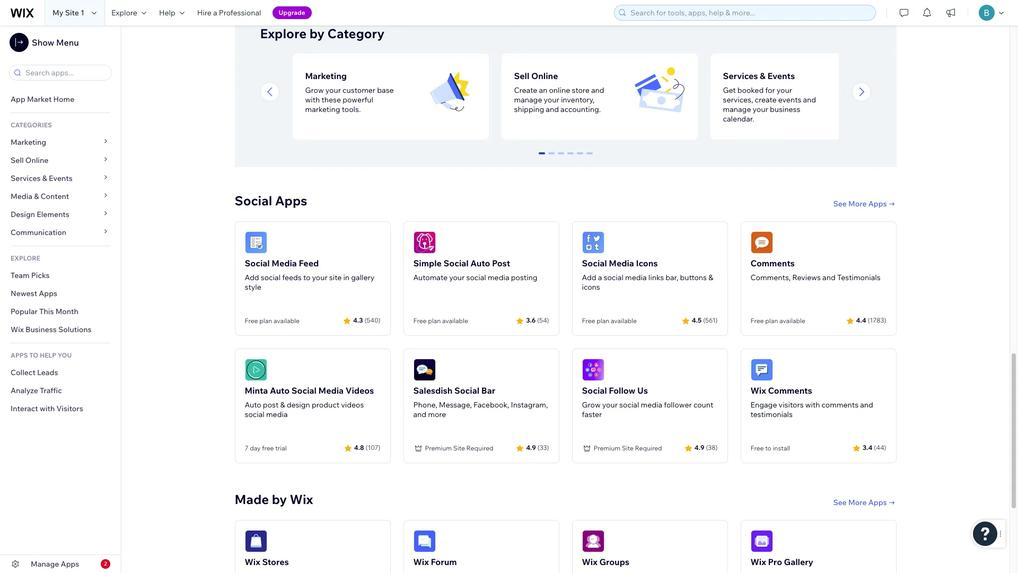 Task type: vqa. For each thing, say whether or not it's contained in the screenshot.


Task type: locate. For each thing, give the bounding box(es) containing it.
add for social media feed
[[245, 273, 259, 282]]

0 horizontal spatial by
[[272, 491, 287, 507]]

1 horizontal spatial manage
[[723, 104, 752, 114]]

required for bar
[[467, 444, 494, 452]]

1 horizontal spatial sell
[[514, 70, 530, 81]]

add down social media icons logo
[[582, 273, 597, 282]]

2 right manage apps
[[104, 560, 107, 567]]

traffic
[[40, 386, 62, 395]]

4.4
[[857, 316, 867, 324]]

your up marketing
[[326, 85, 341, 95]]

premium down faster in the right of the page
[[594, 444, 621, 452]]

services inside sidebar element
[[11, 174, 41, 183]]

plan down "style"
[[260, 317, 272, 325]]

social inside 'minta auto social media videos auto post & design product videos social media'
[[245, 409, 265, 419]]

with inside interact with visitors link
[[40, 404, 55, 413]]

social inside simple social auto post automate your social media posting
[[467, 273, 486, 282]]

media
[[488, 273, 510, 282], [626, 273, 647, 282], [641, 400, 663, 409], [266, 409, 288, 419]]

0 vertical spatial by
[[310, 25, 325, 41]]

available down automate
[[443, 317, 468, 325]]

more for made by wix
[[849, 498, 867, 507]]

social down social media feed logo
[[245, 258, 270, 268]]

required down social follow us grow your social media follower count faster
[[635, 444, 663, 452]]

(540)
[[365, 316, 381, 324]]

5
[[588, 152, 592, 162]]

1 horizontal spatial by
[[310, 25, 325, 41]]

with inside the wix comments engage visitors with comments and testimonials
[[806, 400, 821, 409]]

tools.
[[342, 104, 361, 114]]

media inside simple social auto post automate your social media posting
[[488, 273, 510, 282]]

auto up post
[[270, 385, 290, 396]]

and right events
[[804, 95, 817, 104]]

your inside 'social media feed add social feeds to your site in gallery style'
[[312, 273, 328, 282]]

media down post
[[488, 273, 510, 282]]

free left install in the bottom right of the page
[[751, 444, 764, 452]]

1 horizontal spatial a
[[598, 273, 602, 282]]

manage left online
[[514, 95, 543, 104]]

collect
[[11, 368, 35, 377]]

sell up create on the right top of the page
[[514, 70, 530, 81]]

media up design
[[11, 192, 32, 201]]

by down upgrade button
[[310, 25, 325, 41]]

1 horizontal spatial events
[[768, 70, 795, 81]]

category
[[328, 25, 385, 41]]

2 add from the left
[[582, 273, 597, 282]]

free plan available
[[245, 317, 300, 325], [414, 317, 468, 325], [582, 317, 637, 325], [751, 317, 806, 325]]

2 horizontal spatial site
[[622, 444, 634, 452]]

1 more from the top
[[849, 199, 867, 208]]

your down for
[[753, 104, 769, 114]]

wix up engage
[[751, 385, 767, 396]]

media down the us
[[641, 400, 663, 409]]

social inside salesdish social bar phone, message, facebook, instagram, and more
[[455, 385, 480, 396]]

1 vertical spatial services
[[11, 174, 41, 183]]

and inside the services & events get booked for your services, create events and manage your business calendar.
[[804, 95, 817, 104]]

auto left post
[[471, 258, 491, 268]]

& for services & events
[[42, 174, 47, 183]]

wix down the "popular"
[[11, 325, 24, 334]]

free plan available down icons at the right
[[582, 317, 637, 325]]

wix inside sidebar element
[[11, 325, 24, 334]]

1 see from the top
[[834, 199, 847, 208]]

1 horizontal spatial online
[[532, 70, 558, 81]]

free plan available down "style"
[[245, 317, 300, 325]]

your
[[326, 85, 341, 95], [777, 85, 793, 95], [544, 95, 560, 104], [753, 104, 769, 114], [312, 273, 328, 282], [450, 273, 465, 282], [603, 400, 618, 409]]

0 horizontal spatial services
[[11, 174, 41, 183]]

services down sell online
[[11, 174, 41, 183]]

& for services & events get booked for your services, create events and manage your business calendar.
[[760, 70, 766, 81]]

auto
[[471, 258, 491, 268], [270, 385, 290, 396], [245, 400, 261, 409]]

plan down icons at the right
[[597, 317, 610, 325]]

1 vertical spatial marketing
[[11, 137, 46, 147]]

see more apps for made by wix
[[834, 498, 887, 507]]

& for media & content
[[34, 192, 39, 201]]

social down the social follow us logo
[[582, 385, 607, 396]]

2 vertical spatial auto
[[245, 400, 261, 409]]

services
[[723, 70, 758, 81], [11, 174, 41, 183]]

2 available from the left
[[443, 317, 468, 325]]

1 horizontal spatial 1
[[549, 152, 554, 162]]

1 see more apps button from the top
[[834, 199, 897, 208]]

free plan available down comments,
[[751, 317, 806, 325]]

add inside social media icons add a social media links bar, buttons & icons
[[582, 273, 597, 282]]

app market home link
[[0, 90, 121, 108]]

wix down wix stores logo
[[245, 556, 260, 567]]

1 horizontal spatial site
[[454, 444, 465, 452]]

free plan available down automate
[[414, 317, 468, 325]]

explore left 'help'
[[111, 8, 137, 18]]

newest
[[11, 289, 37, 298]]

0 horizontal spatial to
[[303, 273, 311, 282]]

3
[[569, 152, 573, 162]]

online for sell online create an online store and manage your inventory, shipping and accounting.
[[532, 70, 558, 81]]

1 horizontal spatial required
[[635, 444, 663, 452]]

these
[[322, 95, 341, 104]]

media up product
[[319, 385, 344, 396]]

0 horizontal spatial grow
[[305, 85, 324, 95]]

to left install in the bottom right of the page
[[766, 444, 772, 452]]

0 horizontal spatial premium site required
[[425, 444, 494, 452]]

site down message,
[[454, 444, 465, 452]]

available down 'reviews'
[[780, 317, 806, 325]]

1 horizontal spatial premium
[[594, 444, 621, 452]]

social inside 'minta auto social media videos auto post & design product videos social media'
[[292, 385, 317, 396]]

1 see more apps from the top
[[834, 199, 887, 208]]

manage inside sell online create an online store and manage your inventory, shipping and accounting.
[[514, 95, 543, 104]]

1 horizontal spatial add
[[582, 273, 597, 282]]

premium for salesdish
[[425, 444, 452, 452]]

1 vertical spatial events
[[49, 174, 73, 183]]

wix down wix forum logo at the bottom left
[[414, 556, 429, 567]]

media up feeds
[[272, 258, 297, 268]]

4.5 (561)
[[692, 316, 718, 324]]

sell up services & events
[[11, 155, 24, 165]]

1 horizontal spatial 2
[[559, 152, 563, 162]]

premium site required down the more
[[425, 444, 494, 452]]

0 vertical spatial 1
[[81, 8, 84, 18]]

wix for wix pro gallery
[[751, 556, 767, 567]]

wix business solutions link
[[0, 320, 121, 339]]

1 horizontal spatial services
[[723, 70, 758, 81]]

plan for simple social auto post
[[428, 317, 441, 325]]

free down "style"
[[245, 317, 258, 325]]

help
[[159, 8, 176, 18]]

free plan available for auto
[[414, 317, 468, 325]]

social inside 'social media feed add social feeds to your site in gallery style'
[[245, 258, 270, 268]]

2 see from the top
[[834, 498, 847, 507]]

1 horizontal spatial with
[[305, 95, 320, 104]]

more for social apps
[[849, 199, 867, 208]]

see more apps for social apps
[[834, 199, 887, 208]]

plan for social media icons
[[597, 317, 610, 325]]

0 horizontal spatial required
[[467, 444, 494, 452]]

apps
[[275, 192, 307, 208], [869, 199, 887, 208], [39, 289, 57, 298], [869, 498, 887, 507], [61, 559, 79, 569]]

auto down minta
[[245, 400, 261, 409]]

media
[[11, 192, 32, 201], [272, 258, 297, 268], [609, 258, 635, 268], [319, 385, 344, 396]]

2 horizontal spatial auto
[[471, 258, 491, 268]]

social
[[235, 192, 272, 208], [245, 258, 270, 268], [444, 258, 469, 268], [582, 258, 607, 268], [292, 385, 317, 396], [455, 385, 480, 396], [582, 385, 607, 396]]

wix for wix business solutions
[[11, 325, 24, 334]]

2 free plan available from the left
[[414, 317, 468, 325]]

by for explore
[[310, 25, 325, 41]]

& up for
[[760, 70, 766, 81]]

wix
[[11, 325, 24, 334], [751, 385, 767, 396], [290, 491, 313, 507], [245, 556, 260, 567], [414, 556, 429, 567], [582, 556, 598, 567], [751, 556, 767, 567]]

by right the made
[[272, 491, 287, 507]]

comments comments, reviews and testimonials
[[751, 258, 881, 282]]

0 vertical spatial comments
[[751, 258, 795, 268]]

see for made by wix
[[834, 498, 847, 507]]

1 vertical spatial grow
[[582, 400, 601, 409]]

site right my
[[65, 8, 79, 18]]

2 see more apps button from the top
[[834, 498, 897, 507]]

menu
[[56, 37, 79, 48]]

marketing inside sidebar element
[[11, 137, 46, 147]]

4.4 (1783)
[[857, 316, 887, 324]]

powerful
[[343, 95, 374, 104]]

0 horizontal spatial 2
[[104, 560, 107, 567]]

services inside the services & events get booked for your services, create events and manage your business calendar.
[[723, 70, 758, 81]]

0 vertical spatial auto
[[471, 258, 491, 268]]

your inside 'marketing grow your customer base with these powerful marketing tools.'
[[326, 85, 341, 95]]

available for icons
[[611, 317, 637, 325]]

1 right '0'
[[549, 152, 554, 162]]

plan down automate
[[428, 317, 441, 325]]

1 horizontal spatial premium site required
[[594, 444, 663, 452]]

3 plan from the left
[[597, 317, 610, 325]]

4.9 left (38)
[[695, 444, 705, 452]]

0 horizontal spatial add
[[245, 273, 259, 282]]

social right simple
[[444, 258, 469, 268]]

0 vertical spatial to
[[303, 273, 311, 282]]

hire a professional link
[[191, 0, 268, 25]]

minta auto social media videos logo image
[[245, 359, 267, 381]]

posting
[[511, 273, 538, 282]]

your left site
[[312, 273, 328, 282]]

online inside sidebar element
[[25, 155, 48, 165]]

0 horizontal spatial 1
[[81, 8, 84, 18]]

1 premium from the left
[[425, 444, 452, 452]]

0 horizontal spatial online
[[25, 155, 48, 165]]

wix comments logo image
[[751, 359, 773, 381]]

show menu button
[[10, 33, 79, 52]]

4 available from the left
[[780, 317, 806, 325]]

& right post
[[280, 400, 285, 409]]

media inside sidebar element
[[11, 192, 32, 201]]

available for feed
[[274, 317, 300, 325]]

2 4.9 from the left
[[695, 444, 705, 452]]

comments up comments,
[[751, 258, 795, 268]]

auto inside simple social auto post automate your social media posting
[[471, 258, 491, 268]]

1 add from the left
[[245, 273, 259, 282]]

events for services & events
[[49, 174, 73, 183]]

2 plan from the left
[[428, 317, 441, 325]]

popular
[[11, 307, 38, 316]]

4.9 for salesdish social bar
[[526, 444, 536, 452]]

1 vertical spatial see more apps
[[834, 498, 887, 507]]

1 plan from the left
[[260, 317, 272, 325]]

wix for wix groups
[[582, 556, 598, 567]]

premium
[[425, 444, 452, 452], [594, 444, 621, 452]]

inventory,
[[561, 95, 595, 104]]

0 vertical spatial marketing
[[305, 70, 347, 81]]

free plan available for feed
[[245, 317, 300, 325]]

app
[[11, 94, 25, 104]]

message,
[[439, 400, 472, 409]]

site down social follow us grow your social media follower count faster
[[622, 444, 634, 452]]

1 vertical spatial comments
[[769, 385, 813, 396]]

1 right my
[[81, 8, 84, 18]]

events inside sidebar element
[[49, 174, 73, 183]]

1 horizontal spatial auto
[[270, 385, 290, 396]]

free down comments,
[[751, 317, 764, 325]]

1 vertical spatial explore
[[260, 25, 307, 41]]

social down social media icons logo
[[582, 258, 607, 268]]

online inside sell online create an online store and manage your inventory, shipping and accounting.
[[532, 70, 558, 81]]

0 horizontal spatial with
[[40, 404, 55, 413]]

and inside the wix comments engage visitors with comments and testimonials
[[861, 400, 874, 409]]

3 available from the left
[[611, 317, 637, 325]]

available down feeds
[[274, 317, 300, 325]]

upgrade
[[279, 8, 306, 16]]

0 horizontal spatial premium
[[425, 444, 452, 452]]

sell inside sidebar element
[[11, 155, 24, 165]]

media inside social follow us grow your social media follower count faster
[[641, 400, 663, 409]]

social right automate
[[467, 273, 486, 282]]

1 vertical spatial online
[[25, 155, 48, 165]]

0 vertical spatial more
[[849, 199, 867, 208]]

available
[[274, 317, 300, 325], [443, 317, 468, 325], [611, 317, 637, 325], [780, 317, 806, 325]]

grow up marketing
[[305, 85, 324, 95]]

a down social media icons logo
[[598, 273, 602, 282]]

2 required from the left
[[635, 444, 663, 452]]

premium down the more
[[425, 444, 452, 452]]

0 horizontal spatial explore
[[111, 8, 137, 18]]

0 vertical spatial grow
[[305, 85, 324, 95]]

media left the icons at the top of the page
[[609, 258, 635, 268]]

media down the icons at the top of the page
[[626, 273, 647, 282]]

0 horizontal spatial events
[[49, 174, 73, 183]]

social right icons at the right
[[604, 273, 624, 282]]

1 available from the left
[[274, 317, 300, 325]]

4.9 left (33)
[[526, 444, 536, 452]]

design
[[287, 400, 310, 409]]

wix groups logo image
[[582, 530, 605, 552]]

sell
[[514, 70, 530, 81], [11, 155, 24, 165]]

media down minta
[[266, 409, 288, 419]]

events up for
[[768, 70, 795, 81]]

(54)
[[538, 316, 549, 324]]

a right hire
[[213, 8, 217, 18]]

1 vertical spatial see
[[834, 498, 847, 507]]

with down "traffic"
[[40, 404, 55, 413]]

& up 'media & content'
[[42, 174, 47, 183]]

1 free plan available from the left
[[245, 317, 300, 325]]

to inside 'social media feed add social feeds to your site in gallery style'
[[303, 273, 311, 282]]

marketing inside 'marketing grow your customer base with these powerful marketing tools.'
[[305, 70, 347, 81]]

sell online
[[11, 155, 48, 165]]

events inside the services & events get booked for your services, create events and manage your business calendar.
[[768, 70, 795, 81]]

4 plan from the left
[[766, 317, 779, 325]]

& right buttons
[[709, 273, 714, 282]]

2 see more apps from the top
[[834, 498, 887, 507]]

home
[[53, 94, 74, 104]]

wix for wix comments engage visitors with comments and testimonials
[[751, 385, 767, 396]]

1 vertical spatial by
[[272, 491, 287, 507]]

1 vertical spatial more
[[849, 498, 867, 507]]

videos
[[341, 400, 364, 409]]

1 required from the left
[[467, 444, 494, 452]]

1 vertical spatial a
[[598, 273, 602, 282]]

social down minta
[[245, 409, 265, 419]]

your left "inventory,"
[[544, 95, 560, 104]]

customer
[[343, 85, 376, 95]]

and right store
[[592, 85, 605, 95]]

online up services & events
[[25, 155, 48, 165]]

wix inside the wix comments engage visitors with comments and testimonials
[[751, 385, 767, 396]]

faster
[[582, 409, 602, 419]]

social up design
[[292, 385, 317, 396]]

add for social media icons
[[582, 273, 597, 282]]

0 vertical spatial events
[[768, 70, 795, 81]]

media inside 'minta auto social media videos auto post & design product videos social media'
[[319, 385, 344, 396]]

wix right the made
[[290, 491, 313, 507]]

facebook,
[[474, 400, 510, 409]]

premium site required for follow
[[594, 444, 663, 452]]

trial
[[276, 444, 287, 452]]

0 horizontal spatial manage
[[514, 95, 543, 104]]

comments up visitors
[[769, 385, 813, 396]]

accounting.
[[561, 104, 601, 114]]

1 vertical spatial see more apps button
[[834, 498, 897, 507]]

media inside social media icons add a social media links bar, buttons & icons
[[609, 258, 635, 268]]

us
[[638, 385, 648, 396]]

1 horizontal spatial to
[[766, 444, 772, 452]]

simple
[[414, 258, 442, 268]]

newest apps link
[[0, 284, 121, 302]]

0 vertical spatial services
[[723, 70, 758, 81]]

explore down upgrade button
[[260, 25, 307, 41]]

gallery
[[351, 273, 375, 282]]

with right visitors
[[806, 400, 821, 409]]

marketing up these
[[305, 70, 347, 81]]

grow down the social follow us logo
[[582, 400, 601, 409]]

required down facebook, on the bottom
[[467, 444, 494, 452]]

0 vertical spatial see more apps
[[834, 199, 887, 208]]

this
[[39, 307, 54, 316]]

see
[[834, 199, 847, 208], [834, 498, 847, 507]]

online
[[549, 85, 571, 95]]

free for social media icons
[[582, 317, 596, 325]]

events down sell online link on the top of page
[[49, 174, 73, 183]]

day
[[250, 444, 261, 452]]

upgrade button
[[272, 6, 312, 19]]

0 horizontal spatial marketing
[[11, 137, 46, 147]]

free for social media feed
[[245, 317, 258, 325]]

free down icons at the right
[[582, 317, 596, 325]]

1 horizontal spatial marketing
[[305, 70, 347, 81]]

& left content
[[34, 192, 39, 201]]

social inside social follow us grow your social media follower count faster
[[620, 400, 640, 409]]

an
[[539, 85, 548, 95]]

wix left pro
[[751, 556, 767, 567]]

0 1 2 3 4 5
[[540, 152, 592, 162]]

grow inside 'marketing grow your customer base with these powerful marketing tools.'
[[305, 85, 324, 95]]

and right 'reviews'
[[823, 273, 836, 282]]

0 vertical spatial see
[[834, 199, 847, 208]]

2 inside sidebar element
[[104, 560, 107, 567]]

services & events get booked for your services, create events and manage your business calendar.
[[723, 70, 817, 123]]

grow inside social follow us grow your social media follower count faster
[[582, 400, 601, 409]]

& inside the services & events get booked for your services, create events and manage your business calendar.
[[760, 70, 766, 81]]

1 horizontal spatial grow
[[582, 400, 601, 409]]

social down follow
[[620, 400, 640, 409]]

categories
[[11, 121, 52, 129]]

available for auto
[[443, 317, 468, 325]]

links
[[649, 273, 664, 282]]

sidebar element
[[0, 25, 122, 573]]

0 horizontal spatial 4.9
[[526, 444, 536, 452]]

0 vertical spatial explore
[[111, 8, 137, 18]]

free for simple social auto post
[[414, 317, 427, 325]]

comments inside the wix comments engage visitors with comments and testimonials
[[769, 385, 813, 396]]

and right comments
[[861, 400, 874, 409]]

media inside 'minta auto social media videos auto post & design product videos social media'
[[266, 409, 288, 419]]

2 premium from the left
[[594, 444, 621, 452]]

free down automate
[[414, 317, 427, 325]]

2 horizontal spatial with
[[806, 400, 821, 409]]

3 free plan available from the left
[[582, 317, 637, 325]]

0 vertical spatial see more apps button
[[834, 199, 897, 208]]

marketing
[[305, 70, 347, 81], [11, 137, 46, 147]]

social apps
[[235, 192, 307, 208]]

gallery
[[785, 556, 814, 567]]

your inside social follow us grow your social media follower count faster
[[603, 400, 618, 409]]

services up the "booked"
[[723, 70, 758, 81]]

1 vertical spatial sell
[[11, 155, 24, 165]]

marketing category icon image
[[425, 66, 476, 117]]

0 vertical spatial a
[[213, 8, 217, 18]]

leads
[[37, 368, 58, 377]]

minta auto social media videos auto post & design product videos social media
[[245, 385, 374, 419]]

0 vertical spatial sell
[[514, 70, 530, 81]]

2 left 3 at the right of page
[[559, 152, 563, 162]]

wix down wix groups logo
[[582, 556, 598, 567]]

sell inside sell online create an online store and manage your inventory, shipping and accounting.
[[514, 70, 530, 81]]

show
[[32, 37, 54, 48]]

engage
[[751, 400, 778, 409]]

1 premium site required from the left
[[425, 444, 494, 452]]

services,
[[723, 95, 754, 104]]

4 free plan available from the left
[[751, 317, 806, 325]]

1 vertical spatial 2
[[104, 560, 107, 567]]

add inside 'social media feed add social feeds to your site in gallery style'
[[245, 273, 259, 282]]

comments
[[751, 258, 795, 268], [769, 385, 813, 396]]

4.9
[[526, 444, 536, 452], [695, 444, 705, 452]]

media inside 'social media feed add social feeds to your site in gallery style'
[[272, 258, 297, 268]]

comments,
[[751, 273, 791, 282]]

marketing down categories
[[11, 137, 46, 147]]

1 horizontal spatial 4.9
[[695, 444, 705, 452]]

marketing link
[[0, 133, 121, 151]]

collect leads link
[[0, 363, 121, 382]]

explore
[[111, 8, 137, 18], [260, 25, 307, 41]]

stores
[[262, 556, 289, 567]]

0 vertical spatial online
[[532, 70, 558, 81]]

with left these
[[305, 95, 320, 104]]

2 more from the top
[[849, 498, 867, 507]]

to down feed
[[303, 273, 311, 282]]

apps for social apps
[[275, 192, 307, 208]]

1 4.9 from the left
[[526, 444, 536, 452]]

0 horizontal spatial sell
[[11, 155, 24, 165]]

your right automate
[[450, 273, 465, 282]]

with
[[305, 95, 320, 104], [806, 400, 821, 409], [40, 404, 55, 413]]

analyze traffic
[[11, 386, 62, 395]]

add down social media feed logo
[[245, 273, 259, 282]]

social inside social follow us grow your social media follower count faster
[[582, 385, 607, 396]]

online up an
[[532, 70, 558, 81]]

2 premium site required from the left
[[594, 444, 663, 452]]

1 horizontal spatial explore
[[260, 25, 307, 41]]

social left feeds
[[261, 273, 281, 282]]

free for wix comments
[[751, 444, 764, 452]]

simple social auto post logo image
[[414, 231, 436, 253]]

site for salesdish social bar
[[454, 444, 465, 452]]

(1783)
[[868, 316, 887, 324]]



Task type: describe. For each thing, give the bounding box(es) containing it.
plan for comments
[[766, 317, 779, 325]]

market
[[27, 94, 52, 104]]

count
[[694, 400, 714, 409]]

7
[[245, 444, 249, 452]]

wix forum
[[414, 556, 457, 567]]

plan for social media feed
[[260, 317, 272, 325]]

4
[[578, 152, 582, 162]]

4.3 (540)
[[353, 316, 381, 324]]

install
[[773, 444, 791, 452]]

with inside 'marketing grow your customer base with these powerful marketing tools.'
[[305, 95, 320, 104]]

Search apps... field
[[22, 65, 108, 80]]

social inside social media icons add a social media links bar, buttons & icons
[[582, 258, 607, 268]]

social inside 'social media feed add social feeds to your site in gallery style'
[[261, 273, 281, 282]]

free plan available for reviews
[[751, 317, 806, 325]]

and inside salesdish social bar phone, message, facebook, instagram, and more
[[414, 409, 427, 419]]

pro
[[769, 556, 783, 567]]

design
[[11, 210, 35, 219]]

my site 1
[[53, 8, 84, 18]]

made by wix
[[235, 491, 313, 507]]

bar
[[482, 385, 496, 396]]

picks
[[31, 271, 50, 280]]

3.4 (44)
[[863, 444, 887, 452]]

events for services & events get booked for your services, create events and manage your business calendar.
[[768, 70, 795, 81]]

wix forum logo image
[[414, 530, 436, 552]]

by for made
[[272, 491, 287, 507]]

visitors
[[56, 404, 83, 413]]

wix groups
[[582, 556, 630, 567]]

social media feed logo image
[[245, 231, 267, 253]]

create
[[514, 85, 538, 95]]

0 horizontal spatial auto
[[245, 400, 261, 409]]

professional
[[219, 8, 261, 18]]

social inside simple social auto post automate your social media posting
[[444, 258, 469, 268]]

show menu
[[32, 37, 79, 48]]

site
[[329, 273, 342, 282]]

premium site required for social
[[425, 444, 494, 452]]

free for comments
[[751, 317, 764, 325]]

your inside simple social auto post automate your social media posting
[[450, 273, 465, 282]]

1 vertical spatial auto
[[270, 385, 290, 396]]

interact
[[11, 404, 38, 413]]

follow
[[609, 385, 636, 396]]

communication link
[[0, 223, 121, 241]]

hire
[[197, 8, 212, 18]]

feeds
[[282, 273, 302, 282]]

your right for
[[777, 85, 793, 95]]

media & content
[[11, 192, 69, 201]]

your inside sell online create an online store and manage your inventory, shipping and accounting.
[[544, 95, 560, 104]]

marketing for marketing
[[11, 137, 46, 147]]

reviews
[[793, 273, 821, 282]]

see for social apps
[[834, 199, 847, 208]]

wix stores
[[245, 556, 289, 567]]

testimonials
[[751, 409, 793, 419]]

marketing for marketing grow your customer base with these powerful marketing tools.
[[305, 70, 347, 81]]

wix for wix stores
[[245, 556, 260, 567]]

premium for social
[[594, 444, 621, 452]]

3.4
[[863, 444, 873, 452]]

newest apps
[[11, 289, 57, 298]]

my
[[53, 8, 63, 18]]

business
[[25, 325, 57, 334]]

see more apps button for social apps
[[834, 199, 897, 208]]

apps for newest apps
[[39, 289, 57, 298]]

help button
[[153, 0, 191, 25]]

salesdish
[[414, 385, 453, 396]]

social follow us logo image
[[582, 359, 605, 381]]

4.3
[[353, 316, 363, 324]]

interact with visitors
[[11, 404, 83, 413]]

comments
[[822, 400, 859, 409]]

0
[[540, 152, 544, 162]]

videos
[[346, 385, 374, 396]]

online for sell online
[[25, 155, 48, 165]]

sell online create an online store and manage your inventory, shipping and accounting.
[[514, 70, 605, 114]]

manage inside the services & events get booked for your services, create events and manage your business calendar.
[[723, 104, 752, 114]]

made
[[235, 491, 269, 507]]

style
[[245, 282, 261, 292]]

explore for explore
[[111, 8, 137, 18]]

sell online category icon image
[[634, 66, 685, 117]]

Search for tools, apps, help & more... field
[[628, 5, 873, 20]]

booked
[[738, 85, 764, 95]]

wix pro gallery
[[751, 556, 814, 567]]

wix pro gallery logo image
[[751, 530, 773, 552]]

4.9 (38)
[[695, 444, 718, 452]]

services for services & events get booked for your services, create events and manage your business calendar.
[[723, 70, 758, 81]]

analyze
[[11, 386, 38, 395]]

instagram,
[[511, 400, 548, 409]]

salesdish social bar logo image
[[414, 359, 436, 381]]

0 vertical spatial 2
[[559, 152, 563, 162]]

sell online link
[[0, 151, 121, 169]]

social media icons logo image
[[582, 231, 605, 253]]

wix stores logo image
[[245, 530, 267, 552]]

calendar.
[[723, 114, 755, 123]]

media inside social media icons add a social media links bar, buttons & icons
[[626, 273, 647, 282]]

site for social follow us
[[622, 444, 634, 452]]

4.5
[[692, 316, 702, 324]]

team picks link
[[0, 266, 121, 284]]

free plan available for icons
[[582, 317, 637, 325]]

apps for manage apps
[[61, 559, 79, 569]]

comments logo image
[[751, 231, 773, 253]]

(561)
[[704, 316, 718, 324]]

services for services & events
[[11, 174, 41, 183]]

required for us
[[635, 444, 663, 452]]

social media feed add social feeds to your site in gallery style
[[245, 258, 375, 292]]

phone,
[[414, 400, 438, 409]]

1 vertical spatial 1
[[549, 152, 554, 162]]

a inside social media icons add a social media links bar, buttons & icons
[[598, 273, 602, 282]]

team
[[11, 271, 30, 280]]

available for reviews
[[780, 317, 806, 325]]

& inside social media icons add a social media links bar, buttons & icons
[[709, 273, 714, 282]]

you
[[58, 351, 72, 359]]

design elements
[[11, 210, 69, 219]]

4.8
[[354, 444, 364, 452]]

sell for sell online create an online store and manage your inventory, shipping and accounting.
[[514, 70, 530, 81]]

comments inside comments comments, reviews and testimonials
[[751, 258, 795, 268]]

events
[[779, 95, 802, 104]]

media & content link
[[0, 187, 121, 205]]

4.8 (107)
[[354, 444, 381, 452]]

solutions
[[58, 325, 92, 334]]

0 horizontal spatial site
[[65, 8, 79, 18]]

apps
[[11, 351, 28, 359]]

follower
[[664, 400, 692, 409]]

sell for sell online
[[11, 155, 24, 165]]

hire a professional
[[197, 8, 261, 18]]

collect leads
[[11, 368, 58, 377]]

see more apps button for made by wix
[[834, 498, 897, 507]]

& inside 'minta auto social media videos auto post & design product videos social media'
[[280, 400, 285, 409]]

month
[[56, 307, 78, 316]]

buttons
[[681, 273, 707, 282]]

base
[[377, 85, 394, 95]]

feed
[[299, 258, 319, 268]]

for
[[766, 85, 776, 95]]

business
[[770, 104, 801, 114]]

social inside social media icons add a social media links bar, buttons & icons
[[604, 273, 624, 282]]

marketing grow your customer base with these powerful marketing tools.
[[305, 70, 394, 114]]

social up social media feed logo
[[235, 192, 272, 208]]

and inside comments comments, reviews and testimonials
[[823, 273, 836, 282]]

simple social auto post automate your social media posting
[[414, 258, 538, 282]]

content
[[41, 192, 69, 201]]

wix for wix forum
[[414, 556, 429, 567]]

salesdish social bar phone, message, facebook, instagram, and more
[[414, 385, 548, 419]]

0 horizontal spatial a
[[213, 8, 217, 18]]

explore for explore by category
[[260, 25, 307, 41]]

design elements link
[[0, 205, 121, 223]]

post
[[492, 258, 511, 268]]

and down online
[[546, 104, 559, 114]]

services & events link
[[0, 169, 121, 187]]

1 vertical spatial to
[[766, 444, 772, 452]]

4.9 for social follow us
[[695, 444, 705, 452]]

3.6
[[526, 316, 536, 324]]



